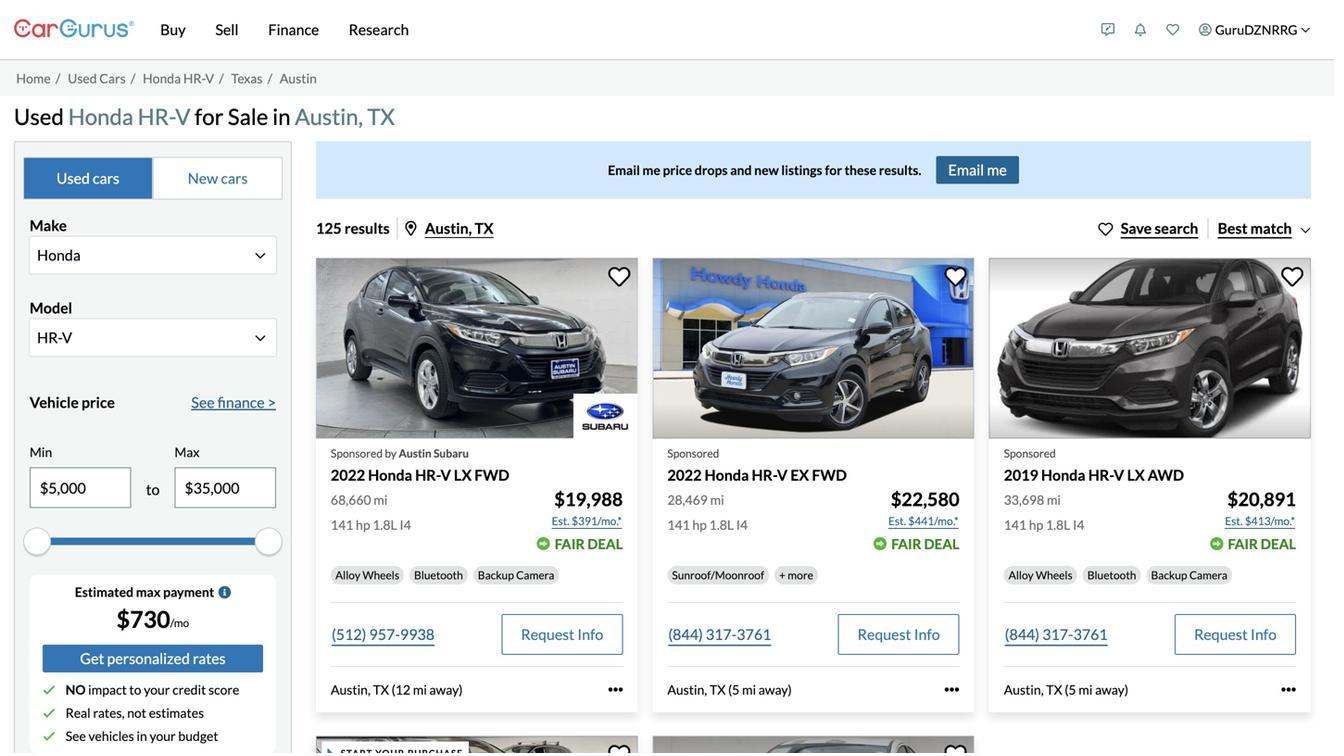 Task type: locate. For each thing, give the bounding box(es) containing it.
141
[[331, 517, 354, 533], [668, 517, 690, 533], [1005, 517, 1027, 533]]

0 horizontal spatial 317-
[[706, 626, 737, 644]]

2 backup camera from the left
[[1152, 569, 1228, 582]]

to up real rates, not estimates
[[129, 682, 141, 698]]

2 fair from the left
[[892, 536, 922, 552]]

sponsored left by
[[331, 447, 383, 460]]

new
[[755, 162, 779, 178]]

2 request info button from the left
[[839, 614, 960, 655]]

0 horizontal spatial fair
[[555, 536, 585, 552]]

fwd
[[475, 466, 510, 485], [812, 466, 847, 485]]

fair down est. $413/mo.* button
[[1229, 536, 1259, 552]]

ellipsis h image
[[608, 683, 623, 698], [945, 683, 960, 698]]

deal for $19,988
[[588, 536, 623, 552]]

subaru
[[434, 447, 469, 460]]

0 horizontal spatial backup camera
[[478, 569, 555, 582]]

1 horizontal spatial hp
[[693, 517, 707, 533]]

make
[[30, 216, 67, 234]]

and
[[731, 162, 752, 178]]

hp down the 33,698
[[1030, 517, 1044, 533]]

to
[[146, 481, 160, 499], [129, 682, 141, 698]]

0 horizontal spatial alloy
[[336, 569, 361, 582]]

request info button for $22,580
[[839, 614, 960, 655]]

1 vertical spatial to
[[129, 682, 141, 698]]

check image
[[43, 707, 56, 720]]

1 request info button from the left
[[502, 614, 623, 655]]

honda up 33,698 mi 141 hp 1.8l i4
[[1042, 466, 1086, 485]]

2 horizontal spatial request info button
[[1175, 614, 1297, 655]]

1 request info from the left
[[521, 626, 604, 644]]

v left awd
[[1114, 466, 1125, 485]]

wheels up (512) 957-9938
[[363, 569, 400, 582]]

used for honda
[[14, 103, 64, 130]]

1 horizontal spatial 2022
[[668, 466, 702, 485]]

i4 inside 28,469 mi 141 hp 1.8l i4
[[737, 517, 748, 533]]

alloy down 33,698 mi 141 hp 1.8l i4
[[1009, 569, 1034, 582]]

33,698 mi 141 hp 1.8l i4
[[1005, 492, 1085, 533]]

to left max text box
[[146, 481, 160, 499]]

backup camera
[[478, 569, 555, 582], [1152, 569, 1228, 582]]

alloy up the (512) at the left of page
[[336, 569, 361, 582]]

/ right home link
[[56, 70, 60, 86]]

1 (844) from the left
[[669, 626, 703, 644]]

1 info from the left
[[578, 626, 604, 644]]

1 horizontal spatial fair deal
[[892, 536, 960, 552]]

1 vertical spatial price
[[82, 393, 115, 411]]

0 horizontal spatial deal
[[588, 536, 623, 552]]

2 austin, tx (5 mi away) from the left
[[1005, 682, 1129, 698]]

1 horizontal spatial fwd
[[812, 466, 847, 485]]

1 horizontal spatial (844)
[[1005, 626, 1040, 644]]

2 3761 from the left
[[1074, 626, 1108, 644]]

home
[[16, 70, 51, 86]]

wheels
[[363, 569, 400, 582], [1036, 569, 1073, 582]]

1 austin, tx (5 mi away) from the left
[[668, 682, 792, 698]]

backup
[[478, 569, 514, 582], [1152, 569, 1188, 582]]

est. down '$19,988'
[[552, 514, 570, 528]]

bluetooth
[[414, 569, 463, 582], [1088, 569, 1137, 582]]

fair deal down 'est. $441/mo.*' button
[[892, 536, 960, 552]]

honda up 28,469 mi 141 hp 1.8l i4
[[705, 466, 749, 485]]

sponsored up 28,469
[[668, 447, 720, 460]]

for left these
[[825, 162, 843, 178]]

backup camera down est. $413/mo.* button
[[1152, 569, 1228, 582]]

2 request info from the left
[[858, 626, 941, 644]]

austin right by
[[399, 447, 432, 460]]

info
[[578, 626, 604, 644], [915, 626, 941, 644], [1251, 626, 1277, 644]]

menu bar
[[134, 0, 1093, 59]]

listings
[[782, 162, 823, 178]]

request info
[[521, 626, 604, 644], [858, 626, 941, 644], [1195, 626, 1277, 644]]

1 2022 from the left
[[331, 466, 365, 485]]

bluetooth for $19,988
[[414, 569, 463, 582]]

+ more
[[780, 569, 814, 582]]

1 / from the left
[[56, 70, 60, 86]]

0 horizontal spatial i4
[[400, 517, 411, 533]]

est. $441/mo.* button
[[888, 512, 960, 531]]

request for $22,580
[[858, 626, 912, 644]]

austin, tx (12 mi away)
[[331, 682, 463, 698]]

est. down $22,580
[[889, 514, 907, 528]]

0 horizontal spatial ellipsis h image
[[608, 683, 623, 698]]

2 camera from the left
[[1190, 569, 1228, 582]]

1 141 from the left
[[331, 517, 354, 533]]

1 horizontal spatial price
[[663, 162, 693, 178]]

est. $391/mo.* button
[[551, 512, 623, 531]]

vehicles
[[89, 729, 134, 744]]

3 / from the left
[[219, 70, 224, 86]]

1 1.8l from the left
[[373, 517, 397, 533]]

max
[[175, 444, 200, 460]]

cargurus logo homepage link image
[[14, 3, 134, 56]]

2 fwd from the left
[[812, 466, 847, 485]]

price right vehicle
[[82, 393, 115, 411]]

hr- inside sponsored 2022 honda hr-v ex fwd
[[752, 466, 778, 485]]

get personalized rates button
[[43, 645, 263, 673]]

research
[[349, 20, 409, 38]]

cars inside "button"
[[221, 169, 248, 187]]

/ left the texas link
[[219, 70, 224, 86]]

1 camera from the left
[[516, 569, 555, 582]]

1 backup from the left
[[478, 569, 514, 582]]

1 horizontal spatial wheels
[[1036, 569, 1073, 582]]

0 horizontal spatial bluetooth
[[414, 569, 463, 582]]

mi
[[374, 492, 388, 508], [711, 492, 725, 508], [1047, 492, 1061, 508], [413, 682, 427, 698], [742, 682, 756, 698], [1079, 682, 1093, 698]]

i4 inside 33,698 mi 141 hp 1.8l i4
[[1073, 517, 1085, 533]]

1 vertical spatial used
[[14, 103, 64, 130]]

see for see vehicles in your budget
[[66, 729, 86, 744]]

1 (844) 317-3761 button from the left
[[668, 614, 773, 655]]

fair deal down est. $413/mo.* button
[[1229, 536, 1297, 552]]

camera down est. $413/mo.* button
[[1190, 569, 1228, 582]]

i4 inside 68,660 mi 141 hp 1.8l i4
[[400, 517, 411, 533]]

get personalized rates
[[80, 650, 226, 668]]

(512) 957-9938
[[332, 626, 435, 644]]

2 horizontal spatial 1.8l
[[1047, 517, 1071, 533]]

(844) 317-3761 button for $22,580
[[668, 614, 773, 655]]

0 horizontal spatial for
[[195, 103, 224, 130]]

email
[[949, 161, 985, 179], [608, 162, 640, 178]]

0 vertical spatial for
[[195, 103, 224, 130]]

3 hp from the left
[[1030, 517, 1044, 533]]

austin, tx button
[[406, 219, 494, 237]]

1 alloy wheels from the left
[[336, 569, 400, 582]]

est. for $19,988
[[552, 514, 570, 528]]

lx
[[454, 466, 472, 485], [1128, 466, 1145, 485]]

1 wheels from the left
[[363, 569, 400, 582]]

real rates, not estimates
[[66, 706, 204, 721]]

see
[[191, 393, 215, 411], [66, 729, 86, 744]]

1 alloy from the left
[[336, 569, 361, 582]]

2 alloy from the left
[[1009, 569, 1034, 582]]

me for email me
[[988, 161, 1008, 179]]

(12
[[392, 682, 411, 698]]

1 vertical spatial your
[[150, 729, 176, 744]]

deal
[[588, 536, 623, 552], [925, 536, 960, 552], [1261, 536, 1297, 552]]

68,660 mi 141 hp 1.8l i4
[[331, 492, 411, 533]]

fair for $19,988
[[555, 536, 585, 552]]

1 horizontal spatial sponsored
[[668, 447, 720, 460]]

est. inside the $19,988 est. $391/mo.*
[[552, 514, 570, 528]]

check image up check icon on the left of page
[[43, 684, 56, 697]]

i4 down sponsored by austin subaru 2022 honda hr-v lx fwd
[[400, 517, 411, 533]]

used inside used cars button
[[57, 169, 90, 187]]

1.8l up sunroof/moonroof
[[710, 517, 734, 533]]

1 cars from the left
[[93, 169, 120, 187]]

2 (844) from the left
[[1005, 626, 1040, 644]]

3 request from the left
[[1195, 626, 1248, 644]]

1 horizontal spatial lx
[[1128, 466, 1145, 485]]

lx down subaru
[[454, 466, 472, 485]]

fair down 'est. $391/mo.*' button
[[555, 536, 585, 552]]

1 horizontal spatial away)
[[759, 682, 792, 698]]

i4 down sponsored 2019 honda hr-v lx awd
[[1073, 517, 1085, 533]]

austin down finance popup button
[[280, 70, 317, 86]]

backup for $19,988
[[478, 569, 514, 582]]

alloy wheels for $20,891
[[1009, 569, 1073, 582]]

honda down by
[[368, 466, 412, 485]]

1 horizontal spatial ellipsis h image
[[945, 683, 960, 698]]

2 lx from the left
[[1128, 466, 1145, 485]]

honda inside sponsored 2022 honda hr-v ex fwd
[[705, 466, 749, 485]]

0 horizontal spatial see
[[66, 729, 86, 744]]

check image down check icon on the left of page
[[43, 730, 56, 743]]

1 horizontal spatial 141
[[668, 517, 690, 533]]

0 horizontal spatial est.
[[552, 514, 570, 528]]

hp inside 33,698 mi 141 hp 1.8l i4
[[1030, 517, 1044, 533]]

camera down 'est. $391/mo.*' button
[[516, 569, 555, 582]]

2022 up the 68,660
[[331, 466, 365, 485]]

2 (5 from the left
[[1065, 682, 1077, 698]]

2 (844) 317-3761 from the left
[[1005, 626, 1108, 644]]

personalized
[[107, 650, 190, 668]]

sponsored 2022 honda hr-v ex fwd
[[668, 447, 847, 485]]

141 down the 33,698
[[1005, 517, 1027, 533]]

hr- left the ex
[[752, 466, 778, 485]]

gurudznrrg
[[1216, 22, 1298, 38]]

austin, for $20,891
[[1005, 682, 1044, 698]]

hr-
[[183, 70, 205, 86], [138, 103, 175, 130], [415, 466, 441, 485], [752, 466, 778, 485], [1089, 466, 1114, 485]]

v down honda hr-v 'link'
[[175, 103, 191, 130]]

i4 up sunroof/moonroof
[[737, 517, 748, 533]]

menu bar containing buy
[[134, 0, 1093, 59]]

cars inside button
[[93, 169, 120, 187]]

141 down the 68,660
[[331, 517, 354, 533]]

0 horizontal spatial austin
[[280, 70, 317, 86]]

min
[[30, 444, 52, 460]]

2 horizontal spatial deal
[[1261, 536, 1297, 552]]

0 horizontal spatial email
[[608, 162, 640, 178]]

est. down $20,891
[[1226, 514, 1243, 528]]

0 horizontal spatial lx
[[454, 466, 472, 485]]

used up make on the top of page
[[57, 169, 90, 187]]

1 ellipsis h image from the left
[[608, 683, 623, 698]]

$22,580
[[891, 488, 960, 511]]

alloy
[[336, 569, 361, 582], [1009, 569, 1034, 582]]

alloy wheels
[[336, 569, 400, 582], [1009, 569, 1073, 582]]

request info button
[[502, 614, 623, 655], [839, 614, 960, 655], [1175, 614, 1297, 655]]

0 horizontal spatial cars
[[93, 169, 120, 187]]

1 horizontal spatial (844) 317-3761
[[1005, 626, 1108, 644]]

141 for $22,580
[[668, 517, 690, 533]]

hr- left awd
[[1089, 466, 1114, 485]]

sponsored inside sponsored 2022 honda hr-v ex fwd
[[668, 447, 720, 460]]

0 horizontal spatial price
[[82, 393, 115, 411]]

v inside sponsored 2022 honda hr-v ex fwd
[[778, 466, 788, 485]]

hp inside 28,469 mi 141 hp 1.8l i4
[[693, 517, 707, 533]]

sponsored for $20,891
[[1005, 447, 1056, 460]]

hp inside 68,660 mi 141 hp 1.8l i4
[[356, 517, 370, 533]]

1.8l inside 68,660 mi 141 hp 1.8l i4
[[373, 517, 397, 533]]

2 / from the left
[[131, 70, 136, 86]]

1 horizontal spatial fair
[[892, 536, 922, 552]]

2 (844) 317-3761 button from the left
[[1005, 614, 1109, 655]]

2 ellipsis h image from the left
[[945, 683, 960, 698]]

fair
[[555, 536, 585, 552], [892, 536, 922, 552], [1229, 536, 1259, 552]]

1 (5 from the left
[[729, 682, 740, 698]]

3 away) from the left
[[1096, 682, 1129, 698]]

honda right the cars
[[143, 70, 181, 86]]

0 horizontal spatial info
[[578, 626, 604, 644]]

0 horizontal spatial in
[[137, 729, 147, 744]]

me inside button
[[988, 161, 1008, 179]]

austin, tx (5 mi away) for $20,891
[[1005, 682, 1129, 698]]

141 inside 33,698 mi 141 hp 1.8l i4
[[1005, 517, 1027, 533]]

fair down 'est. $441/mo.*' button
[[892, 536, 922, 552]]

hp down 28,469
[[693, 517, 707, 533]]

1 check image from the top
[[43, 684, 56, 697]]

2 wheels from the left
[[1036, 569, 1073, 582]]

2 horizontal spatial fair
[[1229, 536, 1259, 552]]

3 info from the left
[[1251, 626, 1277, 644]]

0 horizontal spatial backup
[[478, 569, 514, 582]]

(844)
[[669, 626, 703, 644], [1005, 626, 1040, 644]]

1 est. from the left
[[552, 514, 570, 528]]

2022 up 28,469
[[668, 466, 702, 485]]

sponsored inside sponsored by austin subaru 2022 honda hr-v lx fwd
[[331, 447, 383, 460]]

crystal black pearl 2022 honda hr-v ex fwd suv / crossover front-wheel drive automatic image
[[653, 258, 975, 439]]

(844) 317-3761 button for $20,891
[[1005, 614, 1109, 655]]

1 fwd from the left
[[475, 466, 510, 485]]

2 bluetooth from the left
[[1088, 569, 1137, 582]]

email right results.
[[949, 161, 985, 179]]

0 horizontal spatial request info button
[[502, 614, 623, 655]]

v down subaru
[[441, 466, 451, 485]]

hp down the 68,660
[[356, 517, 370, 533]]

hr- down subaru
[[415, 466, 441, 485]]

alloy wheels up (512) 957-9938
[[336, 569, 400, 582]]

1 (844) 317-3761 from the left
[[669, 626, 772, 644]]

1 fair from the left
[[555, 536, 585, 552]]

1 horizontal spatial for
[[825, 162, 843, 178]]

0 horizontal spatial me
[[643, 162, 661, 178]]

0 vertical spatial see
[[191, 393, 215, 411]]

me for email me price drops and new listings for these results.
[[643, 162, 661, 178]]

cars for new cars
[[221, 169, 248, 187]]

1 horizontal spatial bluetooth
[[1088, 569, 1137, 582]]

141 inside 28,469 mi 141 hp 1.8l i4
[[668, 517, 690, 533]]

wheels down 33,698 mi 141 hp 1.8l i4
[[1036, 569, 1073, 582]]

backup camera down 'est. $391/mo.*' button
[[478, 569, 555, 582]]

/ right the cars
[[131, 70, 136, 86]]

payment
[[163, 585, 214, 600]]

1 hp from the left
[[356, 517, 370, 533]]

austin subaru image
[[574, 394, 638, 439]]

3761
[[737, 626, 772, 644], [1074, 626, 1108, 644]]

1 horizontal spatial request
[[858, 626, 912, 644]]

check image
[[43, 684, 56, 697], [43, 730, 56, 743]]

3 sponsored from the left
[[1005, 447, 1056, 460]]

email for email me
[[949, 161, 985, 179]]

2 check image from the top
[[43, 730, 56, 743]]

0 horizontal spatial (844)
[[669, 626, 703, 644]]

1 away) from the left
[[430, 682, 463, 698]]

fair deal for $22,580
[[892, 536, 960, 552]]

deal down '$391/mo.*'
[[588, 536, 623, 552]]

price
[[663, 162, 693, 178], [82, 393, 115, 411]]

2 horizontal spatial i4
[[1073, 517, 1085, 533]]

1 horizontal spatial alloy
[[1009, 569, 1034, 582]]

more
[[788, 569, 814, 582]]

3 request info button from the left
[[1175, 614, 1297, 655]]

1 sponsored from the left
[[331, 447, 383, 460]]

3 fair deal from the left
[[1229, 536, 1297, 552]]

0 horizontal spatial 141
[[331, 517, 354, 533]]

0 horizontal spatial request
[[521, 626, 575, 644]]

2 141 from the left
[[668, 517, 690, 533]]

1 horizontal spatial est.
[[889, 514, 907, 528]]

3 141 from the left
[[1005, 517, 1027, 533]]

estimated
[[75, 585, 134, 600]]

2 317- from the left
[[1043, 626, 1074, 644]]

1 horizontal spatial email
[[949, 161, 985, 179]]

1 vertical spatial see
[[66, 729, 86, 744]]

lx inside sponsored by austin subaru 2022 honda hr-v lx fwd
[[454, 466, 472, 485]]

1 horizontal spatial backup
[[1152, 569, 1188, 582]]

(844) for $20,891
[[1005, 626, 1040, 644]]

1 bluetooth from the left
[[414, 569, 463, 582]]

lx left awd
[[1128, 466, 1145, 485]]

2 alloy wheels from the left
[[1009, 569, 1073, 582]]

sponsored inside sponsored 2019 honda hr-v lx awd
[[1005, 447, 1056, 460]]

results.
[[879, 162, 922, 178]]

me
[[988, 161, 1008, 179], [643, 162, 661, 178]]

Min text field
[[31, 469, 130, 508]]

mi inside 28,469 mi 141 hp 1.8l i4
[[711, 492, 725, 508]]

1 horizontal spatial see
[[191, 393, 215, 411]]

1.8l inside 28,469 mi 141 hp 1.8l i4
[[710, 517, 734, 533]]

i4 for $22,580
[[737, 517, 748, 533]]

0 horizontal spatial austin, tx (5 mi away)
[[668, 682, 792, 698]]

0 horizontal spatial 1.8l
[[373, 517, 397, 533]]

2 hp from the left
[[693, 517, 707, 533]]

1 horizontal spatial cars
[[221, 169, 248, 187]]

fwd inside sponsored by austin subaru 2022 honda hr-v lx fwd
[[475, 466, 510, 485]]

1.8l inside 33,698 mi 141 hp 1.8l i4
[[1047, 517, 1071, 533]]

3 est. from the left
[[1226, 514, 1243, 528]]

3761 for $20,891
[[1074, 626, 1108, 644]]

estimates
[[149, 706, 204, 721]]

2 horizontal spatial away)
[[1096, 682, 1129, 698]]

2 cars from the left
[[221, 169, 248, 187]]

0 horizontal spatial request info
[[521, 626, 604, 644]]

2 horizontal spatial sponsored
[[1005, 447, 1056, 460]]

1 vertical spatial austin
[[399, 447, 432, 460]]

deal for $22,580
[[925, 536, 960, 552]]

your up estimates
[[144, 682, 170, 698]]

0 vertical spatial austin
[[280, 70, 317, 86]]

texas
[[231, 70, 263, 86]]

in right sale
[[273, 103, 291, 130]]

mi inside 33,698 mi 141 hp 1.8l i4
[[1047, 492, 1061, 508]]

2 horizontal spatial est.
[[1226, 514, 1243, 528]]

hr- inside sponsored by austin subaru 2022 honda hr-v lx fwd
[[415, 466, 441, 485]]

email left drops
[[608, 162, 640, 178]]

2 2022 from the left
[[668, 466, 702, 485]]

1 backup camera from the left
[[478, 569, 555, 582]]

see inside the see finance > link
[[191, 393, 215, 411]]

2 horizontal spatial 141
[[1005, 517, 1027, 533]]

2 info from the left
[[915, 626, 941, 644]]

$730
[[117, 606, 170, 634]]

gray 2016 honda hr-v lx suv / crossover front-wheel drive continuously variable transmission image
[[653, 736, 975, 754]]

2 i4 from the left
[[737, 517, 748, 533]]

0 horizontal spatial away)
[[430, 682, 463, 698]]

honda
[[143, 70, 181, 86], [68, 103, 133, 130], [368, 466, 412, 485], [705, 466, 749, 485], [1042, 466, 1086, 485]]

1 deal from the left
[[588, 536, 623, 552]]

0 horizontal spatial 3761
[[737, 626, 772, 644]]

sponsored up 2019 at right bottom
[[1005, 447, 1056, 460]]

in down not
[[137, 729, 147, 744]]

silver 2019 honda hr-v lx awd suv / crossover all-wheel drive continuously variable transmission image
[[990, 258, 1312, 439]]

2 horizontal spatial request info
[[1195, 626, 1277, 644]]

see down real
[[66, 729, 86, 744]]

austin, tx (5 mi away) for $22,580
[[668, 682, 792, 698]]

2 away) from the left
[[759, 682, 792, 698]]

1 317- from the left
[[706, 626, 737, 644]]

1 horizontal spatial 317-
[[1043, 626, 1074, 644]]

1 vertical spatial in
[[137, 729, 147, 744]]

(844) 317-3761 for $20,891
[[1005, 626, 1108, 644]]

2 sponsored from the left
[[668, 447, 720, 460]]

141 inside 68,660 mi 141 hp 1.8l i4
[[331, 517, 354, 533]]

3 fair from the left
[[1229, 536, 1259, 552]]

deal down $413/mo.* on the right of the page
[[1261, 536, 1297, 552]]

fair deal for $20,891
[[1229, 536, 1297, 552]]

2 est. from the left
[[889, 514, 907, 528]]

2 fair deal from the left
[[892, 536, 960, 552]]

3 deal from the left
[[1261, 536, 1297, 552]]

0 horizontal spatial camera
[[516, 569, 555, 582]]

2 horizontal spatial fair deal
[[1229, 536, 1297, 552]]

1 3761 from the left
[[737, 626, 772, 644]]

ellipsis h image for $19,988
[[608, 683, 623, 698]]

3 1.8l from the left
[[1047, 517, 1071, 533]]

0 horizontal spatial fwd
[[475, 466, 510, 485]]

for left sale
[[195, 103, 224, 130]]

1 i4 from the left
[[400, 517, 411, 533]]

austin
[[280, 70, 317, 86], [399, 447, 432, 460]]

2 horizontal spatial request
[[1195, 626, 1248, 644]]

2 vertical spatial used
[[57, 169, 90, 187]]

used left the cars
[[68, 70, 97, 86]]

1.8l down sponsored 2019 honda hr-v lx awd
[[1047, 517, 1071, 533]]

see left finance
[[191, 393, 215, 411]]

email inside "email me" button
[[949, 161, 985, 179]]

1 request from the left
[[521, 626, 575, 644]]

1 fair deal from the left
[[555, 536, 623, 552]]

your down estimates
[[150, 729, 176, 744]]

0 horizontal spatial wheels
[[363, 569, 400, 582]]

1 horizontal spatial (844) 317-3761 button
[[1005, 614, 1109, 655]]

info for $20,891
[[1251, 626, 1277, 644]]

alloy wheels down 33,698 mi 141 hp 1.8l i4
[[1009, 569, 1073, 582]]

austin, tx
[[425, 219, 494, 237]]

2 deal from the left
[[925, 536, 960, 552]]

0 vertical spatial in
[[273, 103, 291, 130]]

austin, for $22,580
[[668, 682, 708, 698]]

your for budget
[[150, 729, 176, 744]]

est. inside "$20,891 est. $413/mo.*"
[[1226, 514, 1243, 528]]

austin inside sponsored by austin subaru 2022 honda hr-v lx fwd
[[399, 447, 432, 460]]

(844) 317-3761 button
[[668, 614, 773, 655], [1005, 614, 1109, 655]]

3 request info from the left
[[1195, 626, 1277, 644]]

/
[[56, 70, 60, 86], [131, 70, 136, 86], [219, 70, 224, 86], [268, 70, 272, 86]]

0 horizontal spatial hp
[[356, 517, 370, 533]]

v left the texas link
[[205, 70, 214, 86]]

1 horizontal spatial to
[[146, 481, 160, 499]]

0 vertical spatial your
[[144, 682, 170, 698]]

info for $22,580
[[915, 626, 941, 644]]

honda down used cars link
[[68, 103, 133, 130]]

sale
[[228, 103, 268, 130]]

your
[[144, 682, 170, 698], [150, 729, 176, 744]]

1 horizontal spatial deal
[[925, 536, 960, 552]]

cars
[[93, 169, 120, 187], [221, 169, 248, 187]]

1 horizontal spatial (5
[[1065, 682, 1077, 698]]

1 horizontal spatial in
[[273, 103, 291, 130]]

fair deal down 'est. $391/mo.*' button
[[555, 536, 623, 552]]

1 horizontal spatial 1.8l
[[710, 517, 734, 533]]

2 request from the left
[[858, 626, 912, 644]]

budget
[[178, 729, 218, 744]]

0 horizontal spatial 2022
[[331, 466, 365, 485]]

see vehicles in your budget
[[66, 729, 218, 744]]

2 backup from the left
[[1152, 569, 1188, 582]]

price left drops
[[663, 162, 693, 178]]

0 vertical spatial to
[[146, 481, 160, 499]]

not
[[127, 706, 146, 721]]

request info for $22,580
[[858, 626, 941, 644]]

used down home link
[[14, 103, 64, 130]]

save search
[[1121, 219, 1199, 237]]

$441/mo.*
[[909, 514, 959, 528]]

deal down $441/mo.*
[[925, 536, 960, 552]]

used
[[68, 70, 97, 86], [14, 103, 64, 130], [57, 169, 90, 187]]

141 down 28,469
[[668, 517, 690, 533]]

3 i4 from the left
[[1073, 517, 1085, 533]]

1 horizontal spatial alloy wheels
[[1009, 569, 1073, 582]]

1.8l down sponsored by austin subaru 2022 honda hr-v lx fwd
[[373, 517, 397, 533]]

2 horizontal spatial info
[[1251, 626, 1277, 644]]

0 horizontal spatial fair deal
[[555, 536, 623, 552]]

1 horizontal spatial me
[[988, 161, 1008, 179]]

317- for $22,580
[[706, 626, 737, 644]]

away)
[[430, 682, 463, 698], [759, 682, 792, 698], [1096, 682, 1129, 698]]

request info for $19,988
[[521, 626, 604, 644]]

2 1.8l from the left
[[710, 517, 734, 533]]

0 horizontal spatial (844) 317-3761 button
[[668, 614, 773, 655]]

/ right "texas" at top left
[[268, 70, 272, 86]]

v left the ex
[[778, 466, 788, 485]]

est. inside '$22,580 est. $441/mo.*'
[[889, 514, 907, 528]]

0 horizontal spatial (844) 317-3761
[[669, 626, 772, 644]]

1 lx from the left
[[454, 466, 472, 485]]

2 horizontal spatial hp
[[1030, 517, 1044, 533]]



Task type: describe. For each thing, give the bounding box(es) containing it.
$730 /mo
[[117, 606, 189, 634]]

texas link
[[231, 70, 263, 86]]

hp for $19,988
[[356, 517, 370, 533]]

see for see finance >
[[191, 393, 215, 411]]

honda hr-v link
[[143, 70, 214, 86]]

28,469
[[668, 492, 708, 508]]

bluetooth for $20,891
[[1088, 569, 1137, 582]]

vehicle
[[30, 393, 79, 411]]

(5 for $20,891
[[1065, 682, 1077, 698]]

email me button
[[937, 156, 1020, 184]]

finance
[[218, 393, 265, 411]]

sell
[[215, 20, 239, 38]]

buy
[[160, 20, 186, 38]]

honda inside sponsored by austin subaru 2022 honda hr-v lx fwd
[[368, 466, 412, 485]]

away) for $22,580
[[759, 682, 792, 698]]

(512) 957-9938 button
[[331, 614, 436, 655]]

away) for $20,891
[[1096, 682, 1129, 698]]

(844) 317-3761 for $22,580
[[669, 626, 772, 644]]

ellipsis h image
[[1282, 683, 1297, 698]]

957-
[[369, 626, 400, 644]]

v inside sponsored 2019 honda hr-v lx awd
[[1114, 466, 1125, 485]]

open notifications image
[[1135, 23, 1148, 36]]

fwd inside sponsored 2022 honda hr-v ex fwd
[[812, 466, 847, 485]]

request info for $20,891
[[1195, 626, 1277, 644]]

away) for $19,988
[[430, 682, 463, 698]]

see finance > link
[[191, 391, 276, 414]]

buy button
[[146, 0, 201, 59]]

email for email me price drops and new listings for these results.
[[608, 162, 640, 178]]

sponsored for $19,988
[[331, 447, 383, 460]]

33,698
[[1005, 492, 1045, 508]]

ex
[[791, 466, 810, 485]]

backup for $20,891
[[1152, 569, 1188, 582]]

chevron down image
[[1301, 25, 1311, 35]]

see finance >
[[191, 393, 276, 411]]

cars
[[99, 70, 126, 86]]

est. for $20,891
[[1226, 514, 1243, 528]]

score
[[209, 682, 240, 698]]

141 for $19,988
[[331, 517, 354, 533]]

$20,891 est. $413/mo.*
[[1226, 488, 1297, 528]]

Max text field
[[176, 469, 275, 508]]

i4 for $19,988
[[400, 517, 411, 533]]

2019
[[1005, 466, 1039, 485]]

alloy for $20,891
[[1009, 569, 1034, 582]]

map marker alt image
[[406, 221, 417, 236]]

deal for $20,891
[[1261, 536, 1297, 552]]

3761 for $22,580
[[737, 626, 772, 644]]

68,660
[[331, 492, 371, 508]]

141 for $20,891
[[1005, 517, 1027, 533]]

wheels for $19,988
[[363, 569, 400, 582]]

info for $19,988
[[578, 626, 604, 644]]

0 vertical spatial used
[[68, 70, 97, 86]]

these
[[845, 162, 877, 178]]

gurudznrrg menu
[[1093, 4, 1321, 56]]

fair for $22,580
[[892, 536, 922, 552]]

new cars button
[[153, 157, 283, 200]]

black 2022 honda hr-v lx fwd suv / crossover front-wheel drive continuously variable transmission image
[[316, 258, 638, 439]]

cargurus logo homepage link link
[[14, 3, 134, 56]]

wheels for $20,891
[[1036, 569, 1073, 582]]

used cars button
[[23, 157, 153, 200]]

research button
[[334, 0, 424, 59]]

est. for $22,580
[[889, 514, 907, 528]]

used for cars
[[57, 169, 90, 187]]

gurudznrrg button
[[1190, 4, 1321, 56]]

317- for $20,891
[[1043, 626, 1074, 644]]

home / used cars / honda hr-v / texas / austin
[[16, 70, 317, 86]]

request for $19,988
[[521, 626, 575, 644]]

hp for $20,891
[[1030, 517, 1044, 533]]

alloy for $19,988
[[336, 569, 361, 582]]

$19,988 est. $391/mo.*
[[552, 488, 623, 528]]

2022 inside sponsored by austin subaru 2022 honda hr-v lx fwd
[[331, 466, 365, 485]]

camera for $19,988
[[516, 569, 555, 582]]

$19,988
[[555, 488, 623, 511]]

alloy wheels for $19,988
[[336, 569, 400, 582]]

no
[[66, 682, 86, 698]]

hp for $22,580
[[693, 517, 707, 533]]

backup camera for $19,988
[[478, 569, 555, 582]]

cars for used cars
[[93, 169, 120, 187]]

camera for $20,891
[[1190, 569, 1228, 582]]

request info button for $20,891
[[1175, 614, 1297, 655]]

no impact to your credit score
[[66, 682, 240, 698]]

estimated max payment
[[75, 585, 214, 600]]

email me price drops and new listings for these results.
[[608, 162, 922, 178]]

info circle image
[[218, 586, 231, 599]]

1.8l for $20,891
[[1047, 517, 1071, 533]]

0 vertical spatial price
[[663, 162, 693, 178]]

by
[[385, 447, 397, 460]]

get
[[80, 650, 104, 668]]

hr- inside sponsored 2019 honda hr-v lx awd
[[1089, 466, 1114, 485]]

email me
[[949, 161, 1008, 179]]

used honda hr-v for sale in austin, tx
[[14, 103, 395, 130]]

ellipsis h image for $22,580
[[945, 683, 960, 698]]

tx for $19,988
[[373, 682, 389, 698]]

0 horizontal spatial to
[[129, 682, 141, 698]]

(5 for $22,580
[[729, 682, 740, 698]]

save
[[1121, 219, 1152, 237]]

finance
[[268, 20, 319, 38]]

mi inside 68,660 mi 141 hp 1.8l i4
[[374, 492, 388, 508]]

used cars link
[[68, 70, 126, 86]]

search
[[1155, 219, 1199, 237]]

9938
[[400, 626, 435, 644]]

2022 inside sponsored 2022 honda hr-v ex fwd
[[668, 466, 702, 485]]

sponsored 2019 honda hr-v lx awd
[[1005, 447, 1185, 485]]

(512)
[[332, 626, 367, 644]]

new
[[188, 169, 218, 187]]

$413/mo.*
[[1246, 514, 1296, 528]]

request info button for $19,988
[[502, 614, 623, 655]]

sunroof/moonroof
[[672, 569, 765, 582]]

(844) for $22,580
[[669, 626, 703, 644]]

tx for $22,580
[[710, 682, 726, 698]]

new cars
[[188, 169, 248, 187]]

vehicle price
[[30, 393, 115, 411]]

mouse pointer image
[[328, 749, 333, 754]]

gurudznrrg menu item
[[1190, 4, 1321, 56]]

4 / from the left
[[268, 70, 272, 86]]

$22,580 est. $441/mo.*
[[889, 488, 960, 528]]

credit
[[173, 682, 206, 698]]

save search button
[[1099, 217, 1199, 239]]

1.8l for $19,988
[[373, 517, 397, 533]]

fair deal for $19,988
[[555, 536, 623, 552]]

home link
[[16, 70, 51, 86]]

crystal black pearl 2022 honda hr-v lx fwd suv / crossover front-wheel drive automatic image
[[316, 736, 638, 754]]

user icon image
[[1200, 23, 1213, 36]]

tx for $20,891
[[1047, 682, 1063, 698]]

$391/mo.*
[[572, 514, 622, 528]]

results
[[345, 219, 390, 237]]

rates,
[[93, 706, 125, 721]]

est. $413/mo.* button
[[1225, 512, 1297, 531]]

1.8l for $22,580
[[710, 517, 734, 533]]

saved cars image
[[1167, 23, 1180, 36]]

i4 for $20,891
[[1073, 517, 1085, 533]]

used cars
[[57, 169, 120, 187]]

request for $20,891
[[1195, 626, 1248, 644]]

max
[[136, 585, 161, 600]]

add a car review image
[[1102, 23, 1115, 36]]

model
[[30, 299, 72, 317]]

hr- down home / used cars / honda hr-v / texas / austin at the top left of page
[[138, 103, 175, 130]]

backup camera for $20,891
[[1152, 569, 1228, 582]]

fair for $20,891
[[1229, 536, 1259, 552]]

drops
[[695, 162, 728, 178]]

v inside sponsored by austin subaru 2022 honda hr-v lx fwd
[[441, 466, 451, 485]]

real
[[66, 706, 91, 721]]

lx inside sponsored 2019 honda hr-v lx awd
[[1128, 466, 1145, 485]]

austin, for $19,988
[[331, 682, 371, 698]]

finance button
[[254, 0, 334, 59]]

your for credit
[[144, 682, 170, 698]]

impact
[[88, 682, 127, 698]]

sponsored for $22,580
[[668, 447, 720, 460]]

sponsored by austin subaru 2022 honda hr-v lx fwd
[[331, 447, 510, 485]]

hr- up the used honda hr-v for sale in austin, tx
[[183, 70, 205, 86]]

awd
[[1148, 466, 1185, 485]]

honda inside sponsored 2019 honda hr-v lx awd
[[1042, 466, 1086, 485]]

rates
[[193, 650, 226, 668]]



Task type: vqa. For each thing, say whether or not it's contained in the screenshot.
left 2022
yes



